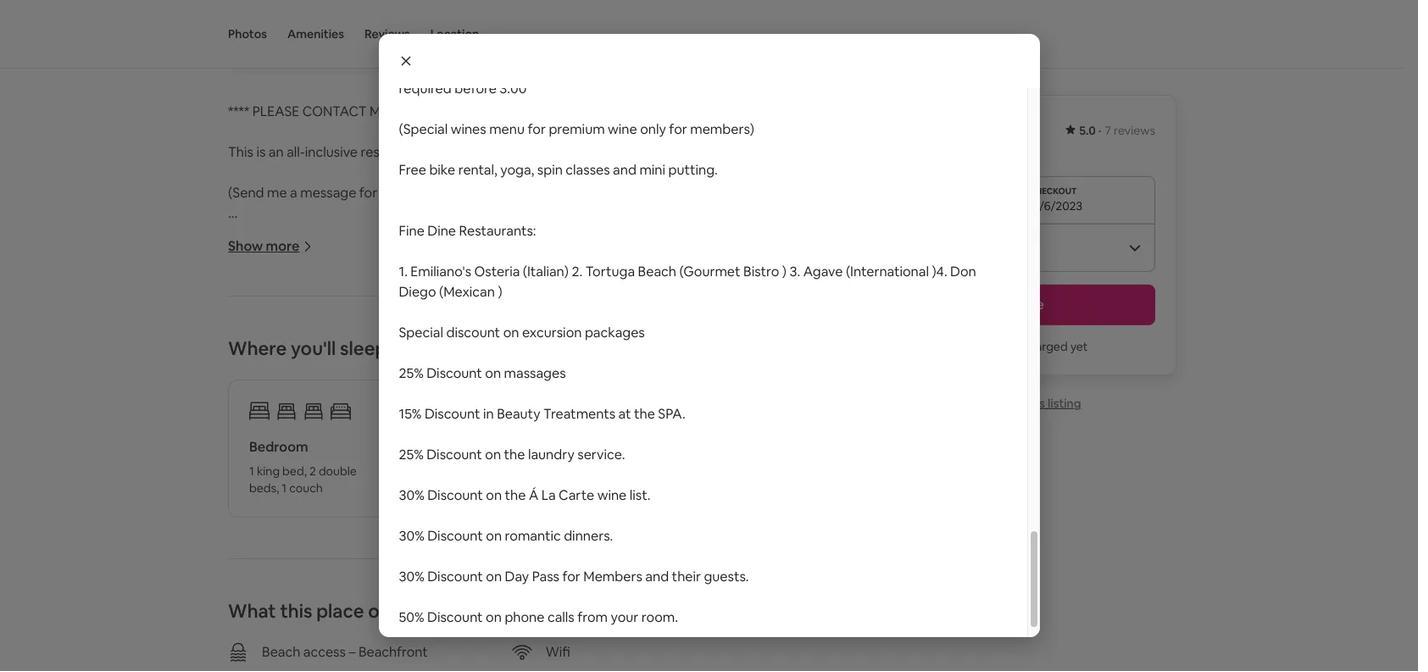 Task type: locate. For each thing, give the bounding box(es) containing it.
1 vertical spatial )
[[498, 283, 502, 301]]

this left listing
[[1025, 396, 1045, 411]]

in left free.
[[483, 405, 494, 423]]

2 vertical spatial this
[[280, 599, 312, 623]]

0 vertical spatial an
[[565, 19, 580, 36]]

about this space dialog
[[378, 0, 1040, 637]]

what
[[228, 599, 276, 623]]

on for special discount on excursion packages
[[503, 324, 519, 342]]

1 horizontal spatial some
[[465, 225, 501, 243]]

you
[[304, 367, 327, 385], [752, 571, 774, 588]]

5-
[[257, 571, 270, 588]]

1 horizontal spatial airbnb
[[706, 571, 749, 588]]

inclusive
[[305, 143, 358, 161], [436, 449, 489, 466]]

1 horizontal spatial free
[[399, 161, 426, 179]]

send
[[391, 245, 425, 263]]

are right below
[[400, 408, 420, 426]]

1 vertical spatial all-
[[418, 449, 436, 466]]

some down the photos
[[242, 44, 277, 62]]

on left romantic
[[486, 527, 502, 545]]

0 horizontal spatial la
[[541, 487, 556, 504]]

booking up completely
[[415, 367, 467, 385]]

your left "quote)"
[[380, 184, 408, 202]]

2 25% from the top
[[399, 446, 424, 464]]

1 vertical spatial menu
[[489, 120, 525, 138]]

menu up fees
[[489, 120, 525, 138]]

1 horizontal spatial only
[[702, 19, 728, 36]]

on right discount
[[503, 324, 519, 342]]

please for read
[[242, 306, 289, 324]]

agave
[[803, 263, 843, 281]]

1 horizontal spatial is
[[670, 571, 679, 588]]

is right this
[[256, 143, 266, 161]]

0 horizontal spatial airbnb
[[278, 245, 320, 263]]

discount up everyone
[[427, 487, 483, 504]]

0 vertical spatial á
[[743, 59, 752, 77]]

0 vertical spatial in
[[705, 59, 716, 77]]

in for your
[[474, 530, 485, 548]]

pass
[[532, 568, 559, 586]]

inclusive up message on the top left of page
[[305, 143, 358, 161]]

menu up dinner
[[642, 19, 677, 36]]

for right message on the top left of page
[[359, 184, 377, 202]]

0 horizontal spatial )
[[498, 283, 502, 301]]

room.
[[642, 609, 678, 626]]

15% left "off"
[[347, 449, 370, 466]]

photos button
[[228, 0, 267, 68]]

3 30% from the top
[[399, 568, 424, 586]]

your
[[380, 184, 408, 202], [712, 245, 740, 263], [488, 530, 516, 548], [611, 609, 639, 626]]

you right guests.
[[752, 571, 774, 588]]

(gourmet
[[679, 263, 740, 281]]

0 horizontal spatial me
[[370, 103, 389, 121]]

13-
[[268, 449, 286, 466]]

la down laundry
[[541, 487, 556, 504]]

30% up everyone
[[399, 487, 424, 504]]

0 horizontal spatial beach
[[262, 644, 300, 661]]

me:
[[500, 367, 523, 385]]

0 vertical spatial booking
[[228, 265, 279, 283]]

30% for 30% discount on day pass for members and their guests.
[[399, 568, 424, 586]]

1 vertical spatial inclusive
[[436, 449, 489, 466]]

issues
[[642, 245, 679, 263]]

you'll
[[291, 337, 336, 360]]

25%
[[399, 365, 424, 382], [399, 446, 424, 464]]

0 vertical spatial is
[[256, 143, 266, 161]]

this up works:
[[280, 599, 312, 623]]

with left over
[[447, 571, 474, 588]]

0 vertical spatial only
[[702, 19, 728, 36]]

on
[[259, 245, 275, 263], [503, 324, 519, 342], [485, 365, 501, 382], [485, 446, 501, 464], [486, 487, 502, 504], [486, 527, 502, 545], [486, 568, 502, 586], [486, 609, 502, 626]]

1 30% from the top
[[399, 487, 424, 504]]

for
[[680, 19, 699, 36], [641, 59, 659, 77], [528, 120, 546, 138], [669, 120, 687, 138], [359, 184, 377, 202], [392, 530, 410, 548], [562, 568, 581, 586]]

0 horizontal spatial this
[[280, 599, 312, 623]]

resort,
[[361, 143, 402, 161]]

the right "off"
[[393, 449, 415, 466]]

with down "or"
[[682, 245, 709, 263]]

1 vertical spatial please
[[341, 245, 388, 263]]

1 vertical spatial you
[[752, 571, 774, 588]]

11/6/2023 button
[[882, 176, 1155, 224]]

1 horizontal spatial carte
[[772, 59, 808, 77]]

1 vertical spatial booking
[[415, 367, 467, 385]]

are right y/o
[[324, 449, 344, 466]]

members
[[584, 568, 642, 586]]

25% down special on the left of the page
[[399, 365, 424, 382]]

25% for 25% discount on the laundry service.
[[399, 446, 424, 464]]

receive
[[330, 367, 375, 385]]

1 vertical spatial 25%
[[399, 446, 424, 464]]

free
[[399, 161, 426, 179], [362, 530, 389, 548]]

reviews
[[364, 26, 410, 42]]

wine right premium
[[608, 120, 637, 138]]

for right five
[[562, 568, 581, 586]]

30% discount on day pass for members and their guests.
[[399, 568, 749, 586]]

on down free.
[[485, 446, 501, 464]]

1 vertical spatial 1
[[282, 481, 287, 496]]

location button
[[430, 0, 479, 68]]

2 vertical spatial 30%
[[399, 568, 424, 586]]

1 vertical spatial wine
[[597, 487, 627, 504]]

beach inside 1. emiliano's osteria (italian) 2. tortuga beach (gourmet bistro ) 3. agave (international )4. don diego (mexican )
[[638, 263, 676, 281]]

the right at
[[634, 405, 655, 423]]

won't
[[972, 339, 1003, 354]]

24
[[399, 19, 414, 36]]

description
[[406, 306, 492, 324]]

phone
[[505, 609, 545, 626]]

discount
[[427, 365, 482, 382], [425, 405, 480, 423], [427, 446, 482, 464], [427, 487, 483, 504], [427, 527, 483, 545], [427, 568, 483, 586], [427, 609, 483, 626]]

0 horizontal spatial an
[[269, 143, 284, 161]]

0 vertical spatial some
[[242, 44, 277, 62]]

on down go
[[259, 245, 275, 263]]

1 horizontal spatial a
[[290, 184, 297, 202]]

this
[[1025, 396, 1045, 411], [644, 571, 667, 588], [280, 599, 312, 623]]

double
[[319, 464, 357, 479]]

0 vertical spatial 1
[[249, 464, 254, 479]]

30% down rates
[[399, 527, 424, 545]]

0 vertical spatial carte
[[772, 59, 808, 77]]

in left our
[[705, 59, 716, 77]]

25% for 25% discount on massages
[[399, 365, 424, 382]]

0 horizontal spatial booking
[[228, 265, 279, 283]]

spa.
[[658, 405, 685, 423]]

apply
[[547, 143, 581, 161]]

0 vertical spatial beach
[[638, 263, 676, 281]]

and up before
[[474, 59, 497, 77]]

in inside preferential and unlimited reservations for dinner in our á la carte restaurants ( reservation required before 3:00
[[705, 59, 716, 77]]

this left their
[[644, 571, 667, 588]]

spin
[[537, 161, 563, 179]]

or
[[700, 225, 713, 243]]

1 horizontal spatial this
[[644, 571, 667, 588]]

1 horizontal spatial 15%
[[399, 405, 422, 423]]

discount for 15% discount in beauty treatments at the spa.
[[425, 405, 480, 423]]

airbnb right their
[[706, 571, 749, 588]]

please up where
[[242, 306, 289, 324]]

0 vertical spatial airbnb
[[278, 245, 320, 263]]

2 vertical spatial please
[[242, 306, 289, 324]]

0 vertical spatial are
[[400, 408, 420, 426]]

members)
[[690, 120, 754, 138]]

1
[[249, 464, 254, 479], [282, 481, 287, 496]]

wine left list.
[[597, 487, 627, 504]]

beds,
[[249, 481, 279, 496]]

discount for 30% discount on day pass for members and their guests.
[[427, 568, 483, 586]]

á right our
[[743, 59, 752, 77]]

17
[[286, 449, 299, 466]]

1 left king
[[249, 464, 254, 479]]

1 horizontal spatial la
[[755, 59, 769, 77]]

reservations
[[562, 59, 638, 77]]

me left a
[[428, 245, 447, 263]]

superhost
[[378, 571, 444, 588]]

only up our
[[702, 19, 728, 36]]

1 horizontal spatial beach
[[638, 263, 676, 281]]

with inside the as a 5-year consecutive superhost with over 500 five star reviews, this is the airbnb you can trust.
[[447, 571, 474, 588]]

1 vertical spatial free
[[362, 530, 389, 548]]

me left before
[[370, 103, 389, 121]]

0 horizontal spatial only
[[640, 120, 666, 138]]

don
[[950, 263, 976, 281]]

1 vertical spatial this
[[644, 571, 667, 588]]

all- up "me"
[[287, 143, 305, 161]]

) left the "3."
[[782, 263, 787, 281]]

inclusive down completely
[[436, 449, 489, 466]]

2.
[[572, 263, 582, 281]]

couch
[[289, 481, 323, 496]]

1 horizontal spatial all-
[[418, 449, 436, 466]]

on left massages
[[485, 365, 501, 382]]

0 vertical spatial please
[[252, 103, 299, 121]]

la right our
[[755, 59, 769, 77]]

1 vertical spatial airbnb
[[706, 571, 749, 588]]

1 vertical spatial me
[[428, 245, 447, 263]]

your right the from
[[611, 609, 639, 626]]

0 vertical spatial )
[[782, 263, 787, 281]]

on left day
[[486, 568, 502, 586]]

with left the "me:"
[[470, 367, 497, 385]]

old
[[310, 408, 330, 426]]

0 horizontal spatial á
[[529, 487, 539, 504]]

for left dinner
[[641, 59, 659, 77]]

0 vertical spatial this
[[1025, 396, 1045, 411]]

over
[[477, 571, 505, 588]]

your down 'blocked'
[[712, 245, 740, 263]]

reviews,
[[591, 571, 642, 588]]

discount down completely
[[427, 446, 482, 464]]

at
[[618, 405, 631, 423]]

on for 30% discount on day pass for members and their guests.
[[486, 568, 502, 586]]

25% right "off"
[[399, 446, 424, 464]]

0 horizontal spatial 1
[[249, 464, 254, 479]]

sleep
[[340, 337, 387, 360]]

5.0 · 7 reviews
[[1079, 123, 1155, 138]]

la inside preferential and unlimited reservations for dinner in our á la carte restaurants ( reservation required before 3:00
[[755, 59, 769, 77]]

1 vertical spatial la
[[541, 487, 556, 504]]

this for what this place offers
[[280, 599, 312, 623]]

15% right below
[[399, 405, 422, 423]]

0 horizontal spatial inclusive
[[305, 143, 358, 161]]

discount up over
[[427, 527, 483, 545]]

as
[[228, 571, 244, 588]]

discount down 25% discount on massages
[[425, 405, 480, 423]]

packages
[[585, 324, 645, 342]]

0 horizontal spatial 15%
[[347, 449, 370, 466]]

blocked
[[716, 225, 766, 243]]

bedroom
[[249, 438, 308, 456]]

discount up completely
[[427, 365, 482, 382]]

2 30% from the top
[[399, 527, 424, 545]]

** down the osteria
[[495, 306, 506, 324]]

for up dinner
[[680, 19, 699, 36]]

on down fee. in the bottom of the page
[[486, 487, 502, 504]]

be
[[1005, 339, 1020, 354]]

with inside about this space dialog
[[535, 19, 562, 36]]

message
[[300, 184, 356, 202]]

0 vertical spatial free
[[399, 161, 426, 179]]

free left 'bike'
[[399, 161, 426, 179]]

discount for 50% discount on phone calls from your room.
[[427, 609, 483, 626]]

here's
[[228, 367, 267, 385]]

group
[[519, 530, 556, 548]]

** up where
[[228, 306, 239, 324]]

for up putting.
[[669, 120, 687, 138]]

airbnb down by
[[278, 245, 320, 263]]

on for 30% discount on romantic dinners.
[[486, 527, 502, 545]]

carte down "members" in the top right of the page
[[772, 59, 808, 77]]

your inside about this space dialog
[[611, 609, 639, 626]]

report this listing button
[[956, 396, 1081, 411]]

fee.
[[492, 449, 515, 466]]

only up mini
[[640, 120, 666, 138]]

please for contact
[[252, 103, 299, 121]]

treatments
[[543, 405, 615, 423]]

0 horizontal spatial all-
[[287, 143, 305, 161]]

required
[[399, 80, 452, 97]]

carte up 'dinners.'
[[559, 487, 594, 504]]

location
[[430, 26, 479, 42]]

in right everyone
[[474, 530, 485, 548]]

0 vertical spatial 15%
[[399, 405, 422, 423]]

(send me a message for your quote)
[[228, 184, 453, 202]]

an right this
[[269, 143, 284, 161]]

book
[[475, 103, 514, 121]]

0 vertical spatial wine
[[608, 120, 637, 138]]

is up room.
[[670, 571, 679, 588]]

discount right 50%
[[427, 609, 483, 626]]

wines
[[451, 120, 486, 138]]

1 horizontal spatial inclusive
[[436, 449, 489, 466]]

discount down everyone
[[427, 568, 483, 586]]

offers
[[368, 599, 420, 623]]

an left exclusive
[[565, 19, 580, 36]]

1 vertical spatial is
[[670, 571, 679, 588]]

booking down here at the top
[[228, 265, 279, 283]]

1 down bed, at the left
[[282, 481, 287, 496]]

á up romantic
[[529, 487, 539, 504]]

vip
[[228, 530, 248, 548]]

1 horizontal spatial an
[[565, 19, 580, 36]]

a right "me"
[[290, 184, 297, 202]]

0 vertical spatial 30%
[[399, 487, 424, 504]]

1 vertical spatial a
[[247, 571, 254, 588]]

reservation
[[895, 59, 969, 77]]

an inside about this space dialog
[[565, 19, 580, 36]]

1 vertical spatial beach
[[262, 644, 300, 661]]

0 horizontal spatial you
[[304, 367, 327, 385]]

1 25% from the top
[[399, 365, 424, 382]]

) down the osteria
[[498, 283, 502, 301]]

0 vertical spatial 25%
[[399, 365, 424, 382]]

some up message
[[465, 225, 501, 243]]

2 vertical spatial in
[[474, 530, 485, 548]]

you down 'you'll'
[[304, 367, 327, 385]]

all- right "off"
[[418, 449, 436, 466]]

0 horizontal spatial carte
[[559, 487, 594, 504]]

please
[[252, 103, 299, 121], [341, 245, 388, 263], [242, 306, 289, 324]]

á inside preferential and unlimited reservations for dinner in our á la carte restaurants ( reservation required before 3:00
[[743, 59, 752, 77]]

1 horizontal spatial me
[[428, 245, 447, 263]]

kids 12 years old and below are completely free.
[[228, 408, 530, 426]]

bistro
[[743, 263, 779, 281]]

a
[[290, 184, 297, 202], [247, 571, 254, 588]]

–
[[349, 644, 356, 661]]

a left 5-
[[247, 571, 254, 588]]

please right ****
[[252, 103, 299, 121]]

on left phone
[[486, 609, 502, 626]]

emiliano's
[[411, 263, 471, 281]]

beach right how
[[262, 644, 300, 661]]

free down rates
[[362, 530, 389, 548]]

please down availability
[[341, 245, 388, 263]]

is inside the as a 5-year consecutive superhost with over 500 five star reviews, this is the airbnb you can trust.
[[670, 571, 679, 588]]

1 horizontal spatial you
[[752, 571, 774, 588]]

1 horizontal spatial **
[[495, 306, 506, 324]]

the left guests.
[[682, 571, 703, 588]]

with right service
[[535, 19, 562, 36]]

0 vertical spatial inclusive
[[305, 143, 358, 161]]

unlimited
[[500, 59, 559, 77]]

0 vertical spatial you
[[304, 367, 327, 385]]

booking inside we go by the availability of the resort. some dates may show up as available or blocked here on airbnb so please send me a message first to avoid any issues with your booking
[[228, 265, 279, 283]]

0 horizontal spatial a
[[247, 571, 254, 588]]

1 horizontal spatial )
[[782, 263, 787, 281]]

1 horizontal spatial 1
[[282, 481, 287, 496]]

1 horizontal spatial á
[[743, 59, 752, 77]]

30% for 30% discount on the á la carte wine list.
[[399, 487, 424, 504]]

and left their
[[645, 568, 669, 586]]

beach down available
[[638, 263, 676, 281]]

beach access – beachfront
[[262, 644, 428, 661]]

0 vertical spatial menu
[[642, 19, 677, 36]]

0 horizontal spatial **
[[228, 306, 239, 324]]

from
[[577, 609, 608, 626]]

up
[[607, 225, 623, 243]]

0 vertical spatial la
[[755, 59, 769, 77]]

0 vertical spatial me
[[370, 103, 389, 121]]

1 vertical spatial 30%
[[399, 527, 424, 545]]

fine dine restaurants:
[[399, 222, 536, 240]]

bedroom 1 king bed, 2 double beds, 1 couch
[[249, 438, 357, 496]]

1. emiliano's osteria (italian) 2. tortuga beach (gourmet bistro ) 3. agave (international )4. don diego (mexican )
[[399, 263, 976, 301]]



Task type: describe. For each thing, give the bounding box(es) containing it.
diego
[[399, 283, 436, 301]]

report this listing
[[983, 396, 1081, 411]]

(send
[[228, 184, 264, 202]]

15% inside about this space dialog
[[399, 405, 422, 423]]

you won't be charged yet
[[949, 339, 1088, 354]]

a inside the as a 5-year consecutive superhost with over 500 five star reviews, this is the airbnb you can trust.
[[247, 571, 254, 588]]

2 ** from the left
[[495, 306, 506, 324]]

any
[[617, 245, 639, 263]]

with inside we go by the availability of the resort. some dates may show up as available or blocked here on airbnb so please send me a message first to avoid any issues with your booking
[[682, 245, 709, 263]]

25% discount on massages
[[399, 365, 566, 382]]

and right old
[[333, 408, 356, 426]]

1 vertical spatial only
[[640, 120, 666, 138]]

king
[[257, 464, 280, 479]]

for up will
[[528, 120, 546, 138]]

and left mini
[[613, 161, 637, 179]]

reviews button
[[364, 0, 410, 68]]

yet
[[1070, 339, 1088, 354]]

me inside we go by the availability of the resort. some dates may show up as available or blocked here on airbnb so please send me a message first to avoid any issues with your booking
[[428, 245, 447, 263]]

1 vertical spatial in
[[483, 405, 494, 423]]

12
[[257, 408, 271, 426]]

entire
[[359, 306, 403, 324]]

discount for 30% discount on the á la carte wine list.
[[427, 487, 483, 504]]

your left the group
[[488, 530, 516, 548]]

vip black wristbands free for everyone in your group (members only bracelets)
[[228, 530, 743, 548]]

report
[[983, 396, 1022, 411]]

all-
[[303, 489, 323, 507]]

inclusive
[[323, 489, 376, 507]]

0 vertical spatial all-
[[287, 143, 305, 161]]

the down fee. in the bottom of the page
[[505, 487, 526, 504]]

will
[[524, 143, 544, 161]]

this for report this listing
[[1025, 396, 1045, 411]]

guests.
[[704, 568, 749, 586]]

below
[[359, 408, 397, 426]]

fees
[[491, 143, 521, 161]]

0 horizontal spatial free
[[362, 530, 389, 548]]

how it works:
[[228, 632, 311, 649]]

5.0
[[1079, 123, 1096, 138]]

on for 30% discount on the á la carte wine list.
[[486, 487, 502, 504]]

airbnb inside the as a 5-year consecutive superhost with over 500 five star reviews, this is the airbnb you can trust.
[[706, 571, 749, 588]]

airbnb inside we go by the availability of the resort. some dates may show up as available or blocked here on airbnb so please send me a message first to avoid any issues with your booking
[[278, 245, 320, 263]]

consecutive
[[300, 571, 375, 588]]

this inside the as a 5-year consecutive superhost with over 500 five star reviews, this is the airbnb you can trust.
[[644, 571, 667, 588]]

completely
[[423, 408, 493, 426]]

(special wines menu for premium wine only for members)
[[399, 120, 754, 138]]

(
[[888, 59, 892, 77]]

beachfront
[[358, 644, 428, 661]]

on for 25% discount on massages
[[485, 365, 501, 382]]

reserve
[[993, 296, 1044, 314]]

calls
[[548, 609, 575, 626]]

years
[[274, 408, 307, 426]]

rental,
[[458, 161, 497, 179]]

1 horizontal spatial booking
[[415, 367, 467, 385]]

laundry
[[528, 446, 575, 464]]

your inside we go by the availability of the resort. some dates may show up as available or blocked here on airbnb so please send me a message first to avoid any issues with your booking
[[712, 245, 740, 263]]

our
[[719, 59, 740, 77]]

of
[[381, 225, 394, 243]]

you inside the as a 5-year consecutive superhost with over 500 five star reviews, this is the airbnb you can trust.
[[752, 571, 774, 588]]

1 vertical spatial an
[[269, 143, 284, 161]]

1 horizontal spatial are
[[400, 408, 420, 426]]

1 ** from the left
[[228, 306, 239, 324]]

1 horizontal spatial menu
[[642, 19, 677, 36]]

1 vertical spatial 15%
[[347, 449, 370, 466]]

for inside preferential and unlimited reservations for dinner in our á la carte restaurants ( reservation required before 3:00
[[641, 59, 659, 77]]

to
[[564, 245, 578, 263]]

massages
[[504, 365, 566, 382]]

discounted all-inclusive rates
[[228, 489, 414, 507]]

in for our
[[705, 59, 716, 77]]

***
[[517, 103, 533, 121]]

15% discount in beauty treatments at the spa.
[[399, 405, 685, 423]]

members
[[730, 19, 790, 36]]

so
[[323, 245, 338, 263]]

some inside we go by the availability of the resort. some dates may show up as available or blocked here on airbnb so please send me a message first to avoid any issues with your booking
[[465, 225, 501, 243]]

preferential and unlimited reservations for dinner in our á la carte restaurants ( reservation required before 3:00
[[399, 59, 969, 97]]

the inside the as a 5-year consecutive superhost with over 500 five star reviews, this is the airbnb you can trust.
[[682, 571, 703, 588]]

discount for 30% discount on romantic dinners.
[[427, 527, 483, 545]]

the right of
[[397, 225, 418, 243]]

classes
[[566, 161, 610, 179]]

24 hour room service with an exclusive menu for only members
[[399, 19, 790, 36]]

listing
[[1048, 396, 1081, 411]]

excursion
[[522, 324, 582, 342]]

fine
[[399, 222, 425, 240]]

list.
[[630, 487, 651, 504]]

trust.
[[253, 591, 287, 609]]

restaurants:
[[459, 222, 536, 240]]

the right by
[[289, 225, 311, 243]]

500
[[508, 571, 532, 588]]

hour
[[417, 19, 448, 36]]

yoga,
[[500, 161, 534, 179]]

on for 50% discount on phone calls from your room.
[[486, 609, 502, 626]]

1 vertical spatial á
[[529, 487, 539, 504]]

0 horizontal spatial is
[[256, 143, 266, 161]]

putting.
[[668, 161, 718, 179]]

by
[[271, 225, 287, 243]]

before
[[455, 80, 497, 97]]

on for 25% discount on the laundry service.
[[485, 446, 501, 464]]

free inside about this space dialog
[[399, 161, 426, 179]]

please inside we go by the availability of the resort. some dates may show up as available or blocked here on airbnb so please send me a message first to avoid any issues with your booking
[[341, 245, 388, 263]]

30% discount on the á la carte wine list.
[[399, 487, 651, 504]]

for down rates
[[392, 530, 410, 548]]

·
[[1098, 123, 1101, 138]]

star
[[563, 571, 588, 588]]

30% for 30% discount on romantic dinners.
[[399, 527, 424, 545]]

and inside preferential and unlimited reservations for dinner in our á la carte restaurants ( reservation required before 3:00
[[474, 59, 497, 77]]

preferential
[[399, 59, 471, 77]]

everyone
[[413, 530, 471, 548]]

available
[[643, 225, 697, 243]]

(mexican
[[439, 283, 495, 301]]

me
[[267, 184, 287, 202]]

0 horizontal spatial are
[[324, 449, 344, 466]]

teens 13-17 y/o are 15% off the all-inclusive fee.
[[228, 449, 515, 466]]

discount for 25% discount on massages
[[427, 365, 482, 382]]

show
[[228, 238, 263, 255]]

1 vertical spatial carte
[[559, 487, 594, 504]]

premium
[[549, 120, 605, 138]]

wristbands
[[287, 530, 359, 548]]

availability
[[314, 225, 378, 243]]

five
[[535, 571, 560, 588]]

11/6/2023
[[1029, 198, 1083, 214]]

more
[[266, 238, 300, 255]]

0 horizontal spatial menu
[[489, 120, 525, 138]]

osteria
[[474, 263, 520, 281]]

has
[[307, 44, 328, 62]]

(italian)
[[523, 263, 569, 281]]

on inside we go by the availability of the resort. some dates may show up as available or blocked here on airbnb so please send me a message first to avoid any issues with your booking
[[259, 245, 275, 263]]

avoid
[[581, 245, 614, 263]]

rates
[[379, 489, 414, 507]]

bracelets)
[[666, 530, 743, 548]]

0 horizontal spatial some
[[242, 44, 277, 62]]

7
[[1105, 123, 1111, 138]]

you
[[444, 103, 472, 121]]

carte inside preferential and unlimited reservations for dinner in our á la carte restaurants ( reservation required before 3:00
[[772, 59, 808, 77]]

(special
[[399, 120, 448, 138]]

discount for 25% discount on the laundry service.
[[427, 446, 482, 464]]

0 vertical spatial a
[[290, 184, 297, 202]]

only
[[628, 530, 663, 548]]

room
[[451, 19, 484, 36]]

the left laundry
[[504, 446, 525, 464]]



Task type: vqa. For each thing, say whether or not it's contained in the screenshot.
Reserve button
yes



